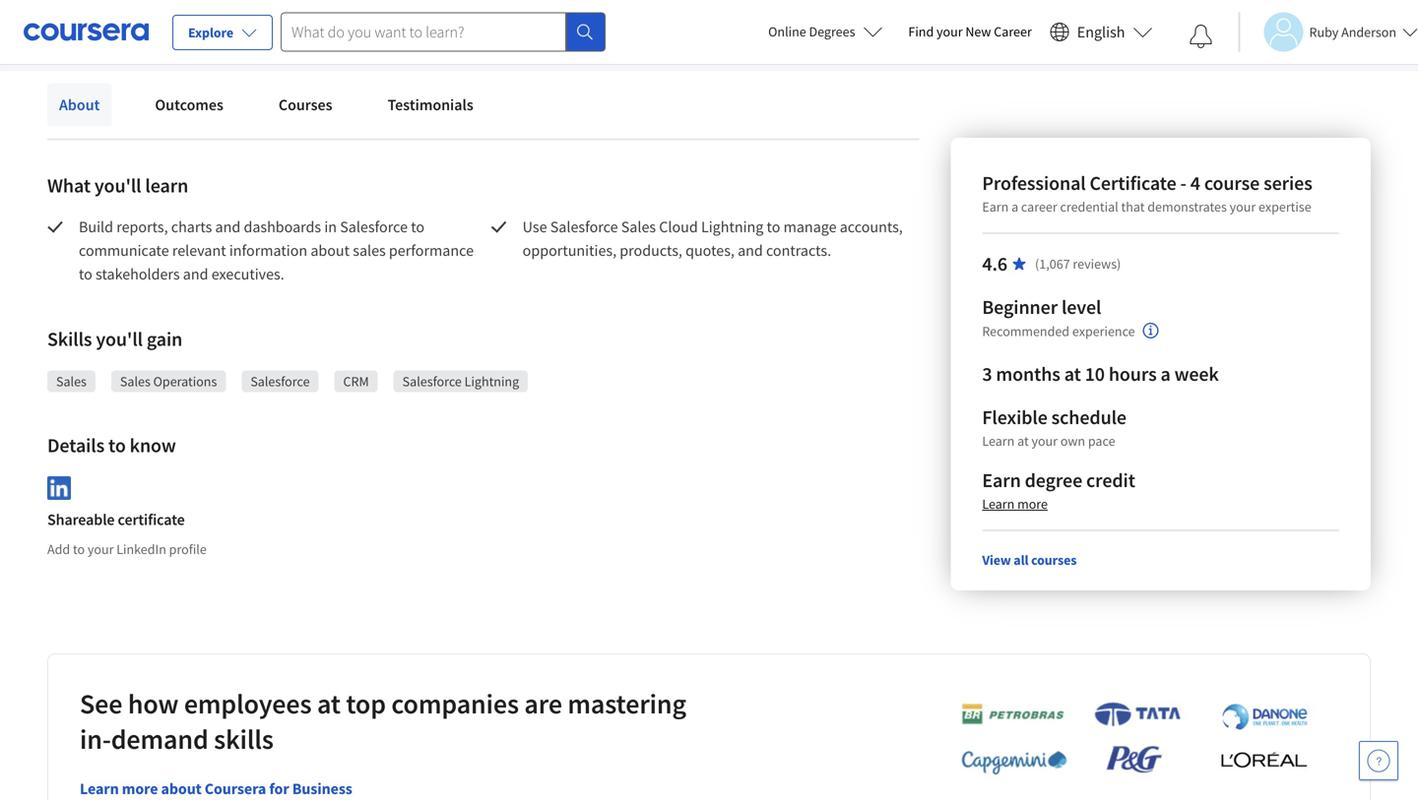 Task type: locate. For each thing, give the bounding box(es) containing it.
you'll up build
[[94, 173, 141, 198]]

about
[[311, 241, 350, 260], [161, 780, 202, 799]]

you'll left gain on the left top of the page
[[96, 327, 143, 352]]

(1,067 reviews)
[[1035, 255, 1121, 273]]

outcomes
[[155, 95, 223, 115]]

sales for sales operations
[[120, 373, 150, 390]]

0 vertical spatial at
[[1064, 362, 1081, 387]]

0 horizontal spatial a
[[1011, 198, 1018, 216]]

1 vertical spatial you'll
[[96, 327, 143, 352]]

2 earn from the top
[[982, 468, 1021, 493]]

show notifications image
[[1189, 25, 1213, 48]]

your left own
[[1032, 433, 1058, 450]]

0 vertical spatial earn
[[982, 198, 1009, 216]]

testimonials
[[388, 95, 473, 115]]

2 horizontal spatial more
[[1017, 496, 1048, 513]]

relevant
[[172, 241, 226, 260]]

beginner
[[982, 295, 1058, 320]]

0 vertical spatial you'll
[[94, 173, 141, 198]]

learn
[[145, 173, 188, 198]]

and inside use salesforce sales cloud lightning to manage accounts, opportunities, products, quotes, and contracts.
[[738, 241, 763, 260]]

sales up products,
[[621, 217, 656, 237]]

a
[[1011, 198, 1018, 216], [1161, 362, 1171, 387]]

1 vertical spatial more
[[1017, 496, 1048, 513]]

operations
[[153, 373, 217, 390]]

1 vertical spatial at
[[1017, 433, 1029, 450]]

earn left degree
[[982, 468, 1021, 493]]

learn inside earn degree credit learn more
[[982, 496, 1015, 513]]

-
[[1180, 171, 1187, 196]]

learn more link down degree
[[982, 496, 1048, 513]]

build
[[79, 217, 113, 237]]

opportunities,
[[523, 241, 617, 260]]

at down flexible
[[1017, 433, 1029, 450]]

learn more about coursera for business
[[80, 780, 352, 799]]

0 vertical spatial a
[[1011, 198, 1018, 216]]

1 horizontal spatial at
[[1017, 433, 1029, 450]]

stakeholders
[[96, 264, 180, 284]]

0 horizontal spatial sales
[[56, 373, 87, 390]]

explore
[[188, 24, 233, 41]]

details to know
[[47, 433, 176, 458]]

and right charts
[[215, 217, 241, 237]]

to inside use salesforce sales cloud lightning to manage accounts, opportunities, products, quotes, and contracts.
[[767, 217, 780, 237]]

2 vertical spatial and
[[183, 264, 208, 284]]

online
[[768, 23, 806, 40]]

ruby
[[1309, 23, 1339, 41]]

at for flexible schedule learn at your own pace
[[1017, 433, 1029, 450]]

2 vertical spatial at
[[317, 687, 341, 722]]

flexible
[[982, 405, 1048, 430]]

salesforce inside use salesforce sales cloud lightning to manage accounts, opportunities, products, quotes, and contracts.
[[550, 217, 618, 237]]

learn inside flexible schedule learn at your own pace
[[982, 433, 1015, 450]]

to right "add"
[[73, 541, 85, 559]]

2 horizontal spatial at
[[1064, 362, 1081, 387]]

own
[[1060, 433, 1085, 450]]

learn down flexible
[[982, 433, 1015, 450]]

months
[[996, 362, 1060, 387]]

1 earn from the top
[[982, 198, 1009, 216]]

skills
[[47, 327, 92, 352]]

learn up view
[[982, 496, 1015, 513]]

salesforce up sales
[[340, 217, 408, 237]]

use salesforce sales cloud lightning to manage accounts, opportunities, products, quotes, and contracts.
[[523, 217, 906, 260]]

week
[[1174, 362, 1219, 387]]

about
[[59, 95, 100, 115]]

1 horizontal spatial more
[[323, 2, 357, 22]]

in-
[[80, 723, 111, 757]]

more right •
[[323, 2, 357, 22]]

your down shareable certificate
[[88, 541, 114, 559]]

about down in
[[311, 241, 350, 260]]

linkedin
[[116, 541, 166, 559]]

view all courses link
[[982, 552, 1077, 569]]

shareable certificate
[[47, 510, 185, 530]]

lightning
[[701, 217, 764, 237], [464, 373, 519, 390]]

0 vertical spatial more
[[323, 2, 357, 22]]

to up contracts.
[[767, 217, 780, 237]]

learn right •
[[282, 2, 319, 22]]

find your new career link
[[899, 20, 1042, 44]]

more inside earn degree credit learn more
[[1017, 496, 1048, 513]]

4.6
[[982, 252, 1007, 276]]

0 vertical spatial lightning
[[701, 217, 764, 237]]

skills
[[214, 723, 274, 757]]

1 horizontal spatial and
[[215, 217, 241, 237]]

earn inside 'professional certificate - 4 course series earn a career credential that demonstrates your expertise'
[[982, 198, 1009, 216]]

0 vertical spatial about
[[311, 241, 350, 260]]

communicate
[[79, 241, 169, 260]]

1 horizontal spatial a
[[1161, 362, 1171, 387]]

your right find
[[937, 23, 963, 40]]

salesforce up opportunities,
[[550, 217, 618, 237]]

at inside see how employees at top companies are mastering in-demand skills
[[317, 687, 341, 722]]

coursera enterprise logos image
[[932, 701, 1325, 786]]

sales down skills you'll gain
[[120, 373, 150, 390]]

view all courses
[[982, 552, 1077, 569]]

10
[[1085, 362, 1105, 387]]

1 vertical spatial and
[[738, 241, 763, 260]]

you'll
[[94, 173, 141, 198], [96, 327, 143, 352]]

learn
[[282, 2, 319, 22], [982, 433, 1015, 450], [982, 496, 1015, 513], [80, 780, 119, 799]]

help center image
[[1367, 749, 1390, 773]]

1 horizontal spatial about
[[311, 241, 350, 260]]

3 months at 10 hours a week
[[982, 362, 1219, 387]]

1 horizontal spatial sales
[[120, 373, 150, 390]]

What do you want to learn? text field
[[281, 12, 566, 52]]

charts
[[171, 217, 212, 237]]

sales down skills
[[56, 373, 87, 390]]

2 horizontal spatial and
[[738, 241, 763, 260]]

and right quotes,
[[738, 241, 763, 260]]

about left coursera
[[161, 780, 202, 799]]

in
[[324, 217, 337, 237]]

0 horizontal spatial lightning
[[464, 373, 519, 390]]

to up performance
[[411, 217, 425, 237]]

at left 10
[[1064, 362, 1081, 387]]

learn more link
[[282, 0, 357, 24], [982, 496, 1048, 513]]

a left career
[[1011, 198, 1018, 216]]

coursera plus image
[[141, 7, 261, 19]]

english button
[[1042, 0, 1161, 64]]

None search field
[[281, 12, 606, 52]]

mastering
[[568, 687, 686, 722]]

included with
[[47, 2, 141, 22]]

at inside flexible schedule learn at your own pace
[[1017, 433, 1029, 450]]

coursera
[[205, 780, 266, 799]]

3
[[982, 362, 992, 387]]

online degrees button
[[752, 10, 899, 53]]

1 vertical spatial about
[[161, 780, 202, 799]]

0 vertical spatial learn more link
[[282, 0, 357, 24]]

learn more link right •
[[282, 0, 357, 24]]

earn inside earn degree credit learn more
[[982, 468, 1021, 493]]

more down demand
[[122, 780, 158, 799]]

reports,
[[116, 217, 168, 237]]

and
[[215, 217, 241, 237], [738, 241, 763, 260], [183, 264, 208, 284]]

1 vertical spatial learn more link
[[982, 496, 1048, 513]]

more inside the '• learn more'
[[323, 2, 357, 22]]

at left top
[[317, 687, 341, 722]]

a left week
[[1161, 362, 1171, 387]]

0 horizontal spatial at
[[317, 687, 341, 722]]

earn left career
[[982, 198, 1009, 216]]

more down degree
[[1017, 496, 1048, 513]]

you'll for skills
[[96, 327, 143, 352]]

sales for sales
[[56, 373, 87, 390]]

more
[[323, 2, 357, 22], [1017, 496, 1048, 513], [122, 780, 158, 799]]

and down relevant on the top of page
[[183, 264, 208, 284]]

2 horizontal spatial sales
[[621, 217, 656, 237]]

about link
[[47, 83, 112, 127]]

1 horizontal spatial lightning
[[701, 217, 764, 237]]

ruby anderson
[[1309, 23, 1396, 41]]

information about difficulty level pre-requisites. image
[[1143, 323, 1159, 339]]

0 horizontal spatial about
[[161, 780, 202, 799]]

1 horizontal spatial learn more link
[[982, 496, 1048, 513]]

1 vertical spatial earn
[[982, 468, 1021, 493]]

earn
[[982, 198, 1009, 216], [982, 468, 1021, 493]]

salesforce
[[340, 217, 408, 237], [550, 217, 618, 237], [250, 373, 310, 390], [402, 373, 462, 390]]

recommended
[[982, 323, 1070, 340]]

0 horizontal spatial and
[[183, 264, 208, 284]]

your down course
[[1230, 198, 1256, 216]]

degree
[[1025, 468, 1082, 493]]

products,
[[620, 241, 682, 260]]

0 horizontal spatial more
[[122, 780, 158, 799]]

learn more link for learn
[[282, 0, 357, 24]]

business
[[292, 780, 352, 799]]

• learn more
[[269, 1, 357, 22]]

0 horizontal spatial learn more link
[[282, 0, 357, 24]]



Task type: vqa. For each thing, say whether or not it's contained in the screenshot.
Ruby Anderson popup button
yes



Task type: describe. For each thing, give the bounding box(es) containing it.
find your new career
[[908, 23, 1032, 40]]

find
[[908, 23, 934, 40]]

recommended experience
[[982, 323, 1135, 340]]

employees
[[184, 687, 312, 722]]

reviews)
[[1073, 255, 1121, 273]]

demand
[[111, 723, 208, 757]]

0 vertical spatial and
[[215, 217, 241, 237]]

career
[[1021, 198, 1057, 216]]

english
[[1077, 22, 1125, 42]]

a inside 'professional certificate - 4 course series earn a career credential that demonstrates your expertise'
[[1011, 198, 1018, 216]]

•
[[269, 1, 274, 22]]

information
[[229, 241, 307, 260]]

sales inside use salesforce sales cloud lightning to manage accounts, opportunities, products, quotes, and contracts.
[[621, 217, 656, 237]]

profile
[[169, 541, 207, 559]]

courses
[[1031, 552, 1077, 569]]

cloud
[[659, 217, 698, 237]]

shareable
[[47, 510, 115, 530]]

credential
[[1060, 198, 1118, 216]]

use
[[523, 217, 547, 237]]

learn more about coursera for business link
[[80, 780, 352, 799]]

what you'll learn
[[47, 173, 188, 198]]

see
[[80, 687, 122, 722]]

all
[[1014, 552, 1028, 569]]

learn inside the '• learn more'
[[282, 2, 319, 22]]

salesforce lightning
[[402, 373, 519, 390]]

performance
[[389, 241, 474, 260]]

executives.
[[211, 264, 284, 284]]

courses link
[[267, 83, 344, 127]]

crm
[[343, 373, 369, 390]]

top
[[346, 687, 386, 722]]

dashboards
[[244, 217, 321, 237]]

add
[[47, 541, 70, 559]]

level
[[1062, 295, 1101, 320]]

salesforce left crm
[[250, 373, 310, 390]]

details
[[47, 433, 105, 458]]

skills you'll gain
[[47, 327, 182, 352]]

contracts.
[[766, 241, 831, 260]]

quotes,
[[685, 241, 735, 260]]

to down communicate
[[79, 264, 92, 284]]

expertise
[[1259, 198, 1311, 216]]

lightning inside use salesforce sales cloud lightning to manage accounts, opportunities, products, quotes, and contracts.
[[701, 217, 764, 237]]

that
[[1121, 198, 1145, 216]]

certificate
[[1090, 171, 1176, 196]]

accounts,
[[840, 217, 903, 237]]

certificate
[[118, 510, 185, 530]]

your inside flexible schedule learn at your own pace
[[1032, 433, 1058, 450]]

professional certificate - 4 course series earn a career credential that demonstrates your expertise
[[982, 171, 1312, 216]]

included
[[47, 2, 105, 22]]

career
[[994, 23, 1032, 40]]

for
[[269, 780, 289, 799]]

coursera image
[[24, 16, 149, 48]]

how
[[128, 687, 179, 722]]

salesforce inside build reports, charts and dashboards in salesforce to communicate relevant information about sales performance to stakeholders and executives.
[[340, 217, 408, 237]]

your inside 'professional certificate - 4 course series earn a career credential that demonstrates your expertise'
[[1230, 198, 1256, 216]]

course
[[1204, 171, 1260, 196]]

companies
[[391, 687, 519, 722]]

with
[[108, 2, 137, 22]]

add to your linkedin profile
[[47, 541, 207, 559]]

demonstrates
[[1147, 198, 1227, 216]]

credit
[[1086, 468, 1135, 493]]

flexible schedule learn at your own pace
[[982, 405, 1127, 450]]

at for see how employees at top companies are mastering in-demand skills
[[317, 687, 341, 722]]

learn more link for degree
[[982, 496, 1048, 513]]

to left know
[[108, 433, 126, 458]]

sales operations
[[120, 373, 217, 390]]

outcomes link
[[143, 83, 235, 127]]

testimonials link
[[376, 83, 485, 127]]

series
[[1264, 171, 1312, 196]]

see how employees at top companies are mastering in-demand skills
[[80, 687, 686, 757]]

ruby anderson button
[[1238, 12, 1418, 52]]

know
[[130, 433, 176, 458]]

1 vertical spatial a
[[1161, 362, 1171, 387]]

1 vertical spatial lightning
[[464, 373, 519, 390]]

build reports, charts and dashboards in salesforce to communicate relevant information about sales performance to stakeholders and executives.
[[79, 217, 477, 284]]

manage
[[783, 217, 837, 237]]

courses
[[279, 95, 332, 115]]

new
[[965, 23, 991, 40]]

what
[[47, 173, 91, 198]]

learn down in-
[[80, 780, 119, 799]]

are
[[524, 687, 562, 722]]

experience
[[1072, 323, 1135, 340]]

view
[[982, 552, 1011, 569]]

salesforce right crm
[[402, 373, 462, 390]]

gain
[[147, 327, 182, 352]]

you'll for what
[[94, 173, 141, 198]]

2 vertical spatial more
[[122, 780, 158, 799]]

about inside build reports, charts and dashboards in salesforce to communicate relevant information about sales performance to stakeholders and executives.
[[311, 241, 350, 260]]



